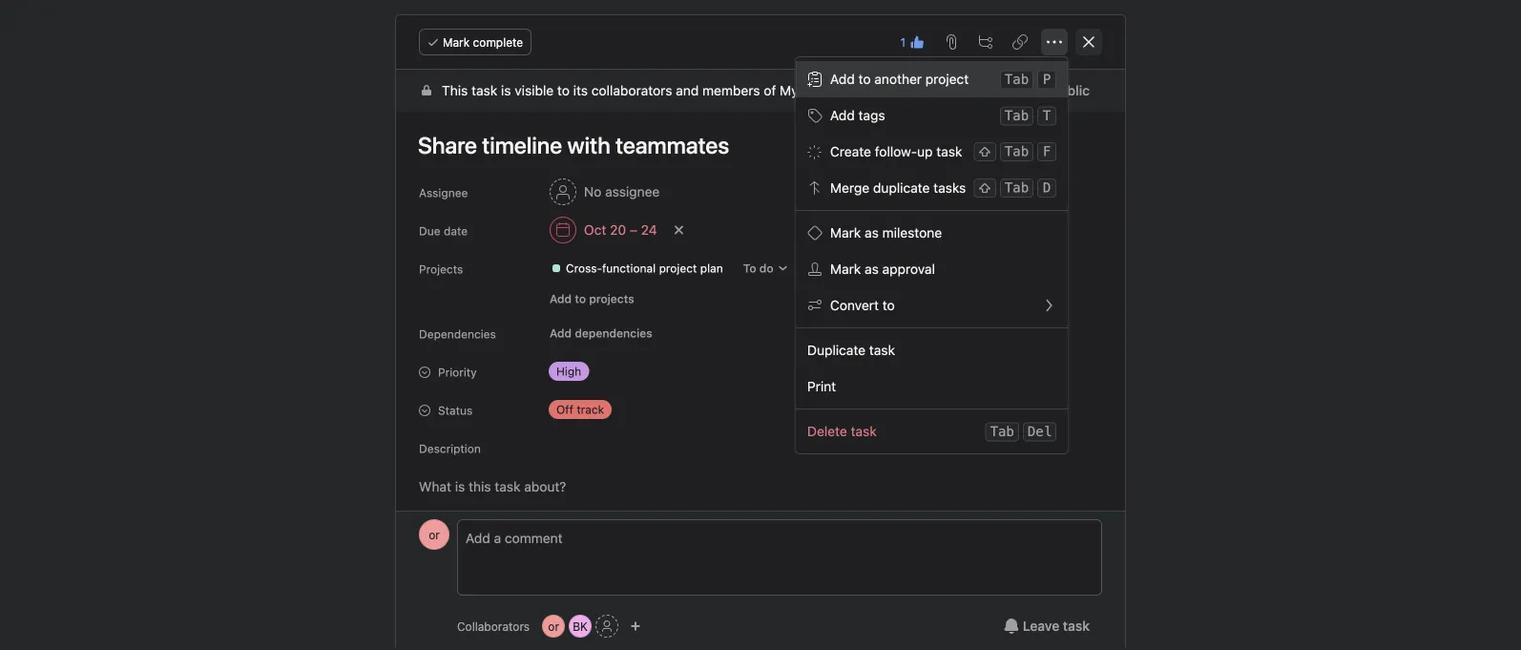 Task type: vqa. For each thing, say whether or not it's contained in the screenshot.
Create
yes



Task type: describe. For each thing, give the bounding box(es) containing it.
add for add to projects
[[550, 292, 572, 305]]

task right up
[[937, 144, 963, 159]]

cross-
[[566, 262, 602, 275]]

projects
[[419, 263, 463, 276]]

milestone
[[883, 225, 942, 241]]

up
[[917, 144, 933, 159]]

mark as milestone
[[830, 225, 942, 241]]

add to projects button
[[541, 285, 643, 312]]

to left its
[[557, 83, 570, 98]]

description
[[419, 442, 481, 455]]

to do button
[[735, 255, 798, 282]]

copy task link image
[[1013, 34, 1028, 50]]

tasks
[[934, 180, 966, 196]]

and
[[676, 83, 699, 98]]

menu item containing add to another project
[[796, 61, 1068, 97]]

cross-functional project plan
[[566, 262, 723, 275]]

1
[[901, 35, 906, 49]]

to for convert to
[[883, 297, 895, 313]]

follow-
[[875, 144, 917, 159]]

more actions for this task image
[[1047, 34, 1062, 50]]

as for milestone
[[865, 225, 879, 241]]

members
[[703, 83, 760, 98]]

add subtask image
[[978, 34, 994, 50]]

make public
[[1014, 83, 1090, 98]]

1 button
[[895, 29, 931, 55]]

f
[[1043, 144, 1051, 159]]

task for leave task
[[1063, 618, 1090, 634]]

delete task
[[807, 423, 877, 439]]

task for this task is visible to its collaborators and members of my workspace.
[[472, 83, 498, 98]]

to do
[[743, 262, 774, 275]]

create follow-up task
[[830, 144, 963, 159]]

add to projects
[[550, 292, 635, 305]]

oct 20 – 24
[[584, 222, 657, 238]]

1 vertical spatial or button
[[542, 615, 565, 638]]

make public button
[[1002, 74, 1103, 108]]

merge duplicate tasks
[[830, 180, 966, 196]]

this task is visible to its collaborators and members of my workspace.
[[442, 83, 873, 98]]

plan
[[700, 262, 723, 275]]

bk
[[573, 620, 588, 633]]

this
[[442, 83, 468, 98]]

leave task button
[[992, 609, 1103, 643]]

off track button
[[541, 396, 656, 423]]

bk button
[[569, 615, 592, 638]]

tab for p
[[1005, 72, 1029, 87]]

due date
[[419, 224, 468, 238]]

p
[[1043, 72, 1051, 87]]

assignee
[[419, 186, 468, 200]]

mark complete button
[[419, 29, 532, 55]]

mark for mark as milestone
[[830, 225, 861, 241]]

its
[[573, 83, 588, 98]]

of
[[764, 83, 776, 98]]

add tags
[[830, 107, 885, 123]]

no assignee button
[[541, 175, 669, 209]]

del
[[1028, 424, 1052, 440]]

workspace.
[[802, 83, 873, 98]]

share timeline with teammates dialog
[[396, 15, 1126, 650]]

mark as approval
[[830, 261, 935, 277]]

collaborators
[[457, 620, 530, 633]]

status
[[438, 404, 473, 417]]

or for leftmost or button
[[429, 528, 440, 541]]

add for add tags
[[830, 107, 855, 123]]

date
[[444, 224, 468, 238]]

oct
[[584, 222, 607, 238]]



Task type: locate. For each thing, give the bounding box(es) containing it.
or for bottommost or button
[[548, 620, 559, 633]]

to right convert in the top right of the page
[[883, 297, 895, 313]]

functional
[[602, 262, 656, 275]]

2 as from the top
[[865, 261, 879, 277]]

⇧ right tasks on the right top of the page
[[979, 180, 992, 196]]

–
[[630, 222, 638, 238]]

0 horizontal spatial or button
[[419, 519, 450, 550]]

no
[[584, 184, 602, 200]]

1 vertical spatial project
[[659, 262, 697, 275]]

add for add dependencies
[[550, 326, 572, 340]]

no assignee
[[584, 184, 660, 200]]

task
[[472, 83, 498, 98], [937, 144, 963, 159], [869, 342, 895, 358], [851, 423, 877, 439], [1063, 618, 1090, 634]]

off track
[[557, 403, 604, 416]]

another
[[875, 71, 922, 87]]

as
[[865, 225, 879, 241], [865, 261, 879, 277]]

public
[[1052, 83, 1090, 98]]

high button
[[541, 358, 656, 385]]

mark
[[443, 35, 470, 49], [830, 225, 861, 241], [830, 261, 861, 277]]

1 horizontal spatial or button
[[542, 615, 565, 638]]

add down cross-
[[550, 292, 572, 305]]

1 vertical spatial as
[[865, 261, 879, 277]]

merge
[[830, 180, 870, 196]]

duplicate
[[873, 180, 930, 196]]

attachments: add a file to this task, share timeline with teammates image
[[944, 34, 959, 50]]

mark complete
[[443, 35, 523, 49]]

main content containing this task is visible to its collaborators and members of my workspace.
[[396, 70, 1126, 650]]

tab for del
[[990, 424, 1014, 440]]

project inside menu item
[[926, 71, 969, 87]]

0 horizontal spatial project
[[659, 262, 697, 275]]

main content
[[396, 70, 1126, 650]]

tab
[[1005, 72, 1029, 87], [1005, 108, 1029, 124], [1005, 144, 1029, 159], [1005, 180, 1029, 196], [990, 424, 1014, 440]]

tab inside menu item
[[1005, 72, 1029, 87]]

is
[[501, 83, 511, 98]]

or button left bk button on the bottom left of the page
[[542, 615, 565, 638]]

to for add to another project
[[859, 71, 871, 87]]

0 vertical spatial ⇧
[[979, 144, 992, 159]]

task right "leave" on the right bottom of the page
[[1063, 618, 1090, 634]]

task for duplicate task
[[869, 342, 895, 358]]

menu item
[[796, 61, 1068, 97]]

collaborators
[[592, 83, 673, 98]]

as for approval
[[865, 261, 879, 277]]

tab left d
[[1005, 180, 1029, 196]]

convert
[[830, 297, 879, 313]]

delete
[[807, 423, 847, 439]]

to inside button
[[575, 292, 586, 305]]

dependencies
[[575, 326, 653, 340]]

or left bk button on the bottom left of the page
[[548, 620, 559, 633]]

create
[[830, 144, 871, 159]]

mark for mark complete
[[443, 35, 470, 49]]

cross-functional project plan link
[[543, 259, 731, 278]]

print
[[807, 379, 836, 394]]

0 horizontal spatial or
[[429, 528, 440, 541]]

or button down description
[[419, 519, 450, 550]]

task for delete task
[[851, 423, 877, 439]]

0 vertical spatial project
[[926, 71, 969, 87]]

1 vertical spatial mark
[[830, 225, 861, 241]]

to
[[743, 262, 757, 275]]

task right delete
[[851, 423, 877, 439]]

visible
[[515, 83, 554, 98]]

task inside "main content"
[[472, 83, 498, 98]]

task inside button
[[1063, 618, 1090, 634]]

add up add tags at the top right of the page
[[830, 71, 855, 87]]

leave
[[1023, 618, 1060, 634]]

projects
[[589, 292, 635, 305]]

20
[[610, 222, 626, 238]]

collapse task pane image
[[1082, 34, 1097, 50]]

d
[[1043, 180, 1051, 196]]

task right duplicate at the bottom
[[869, 342, 895, 358]]

24
[[641, 222, 657, 238]]

mark left complete
[[443, 35, 470, 49]]

mark for mark as approval
[[830, 261, 861, 277]]

1 horizontal spatial project
[[926, 71, 969, 87]]

mark down the merge
[[830, 225, 861, 241]]

2 ⇧ from the top
[[979, 180, 992, 196]]

task left is
[[472, 83, 498, 98]]

tab left f
[[1005, 144, 1029, 159]]

add to another project
[[830, 71, 969, 87]]

0 vertical spatial as
[[865, 225, 879, 241]]

mark up convert in the top right of the page
[[830, 261, 861, 277]]

tab for t
[[1005, 108, 1029, 124]]

0 vertical spatial mark
[[443, 35, 470, 49]]

to inside menu item
[[859, 71, 871, 87]]

leave task
[[1023, 618, 1090, 634]]

⇧ for create follow-up task
[[979, 144, 992, 159]]

or button
[[419, 519, 450, 550], [542, 615, 565, 638]]

as up mark as approval
[[865, 225, 879, 241]]

track
[[577, 403, 604, 416]]

or
[[429, 528, 440, 541], [548, 620, 559, 633]]

0 vertical spatial or button
[[419, 519, 450, 550]]

approval
[[883, 261, 935, 277]]

make
[[1014, 83, 1048, 98]]

project inside cross-functional project plan link
[[659, 262, 697, 275]]

project down attachments: add a file to this task, share timeline with teammates icon
[[926, 71, 969, 87]]

clear due date image
[[674, 224, 685, 236]]

mark inside mark complete button
[[443, 35, 470, 49]]

1 horizontal spatial or
[[548, 620, 559, 633]]

add for add to another project
[[830, 71, 855, 87]]

complete
[[473, 35, 523, 49]]

project
[[926, 71, 969, 87], [659, 262, 697, 275]]

project left the plan
[[659, 262, 697, 275]]

to for add to projects
[[575, 292, 586, 305]]

to
[[859, 71, 871, 87], [557, 83, 570, 98], [575, 292, 586, 305], [883, 297, 895, 313]]

duplicate
[[807, 342, 866, 358]]

⇧ right up
[[979, 144, 992, 159]]

add inside add dependencies button
[[550, 326, 572, 340]]

convert to
[[830, 297, 895, 313]]

to down cross-
[[575, 292, 586, 305]]

priority
[[438, 366, 477, 379]]

dependencies
[[419, 327, 496, 341]]

or down description
[[429, 528, 440, 541]]

t
[[1043, 108, 1051, 124]]

⇧ for merge duplicate tasks
[[979, 180, 992, 196]]

1 as from the top
[[865, 225, 879, 241]]

add dependencies
[[550, 326, 653, 340]]

off
[[557, 403, 574, 416]]

add inside add to projects button
[[550, 292, 572, 305]]

add up the high
[[550, 326, 572, 340]]

add down 'workspace.' on the right of page
[[830, 107, 855, 123]]

0 vertical spatial or
[[429, 528, 440, 541]]

due
[[419, 224, 441, 238]]

to left "another"
[[859, 71, 871, 87]]

duplicate task
[[807, 342, 895, 358]]

tags
[[859, 107, 885, 123]]

assignee
[[605, 184, 660, 200]]

1 vertical spatial ⇧
[[979, 180, 992, 196]]

1 vertical spatial or
[[548, 620, 559, 633]]

add or remove collaborators image
[[630, 621, 642, 632]]

do
[[760, 262, 774, 275]]

tab down make
[[1005, 108, 1029, 124]]

tab left del
[[990, 424, 1014, 440]]

Task Name text field
[[406, 123, 1103, 167]]

2 vertical spatial mark
[[830, 261, 861, 277]]

add dependencies button
[[541, 320, 661, 347]]

tab left p
[[1005, 72, 1029, 87]]

as left approval
[[865, 261, 879, 277]]

high
[[557, 365, 582, 378]]

my
[[780, 83, 799, 98]]

1 ⇧ from the top
[[979, 144, 992, 159]]



